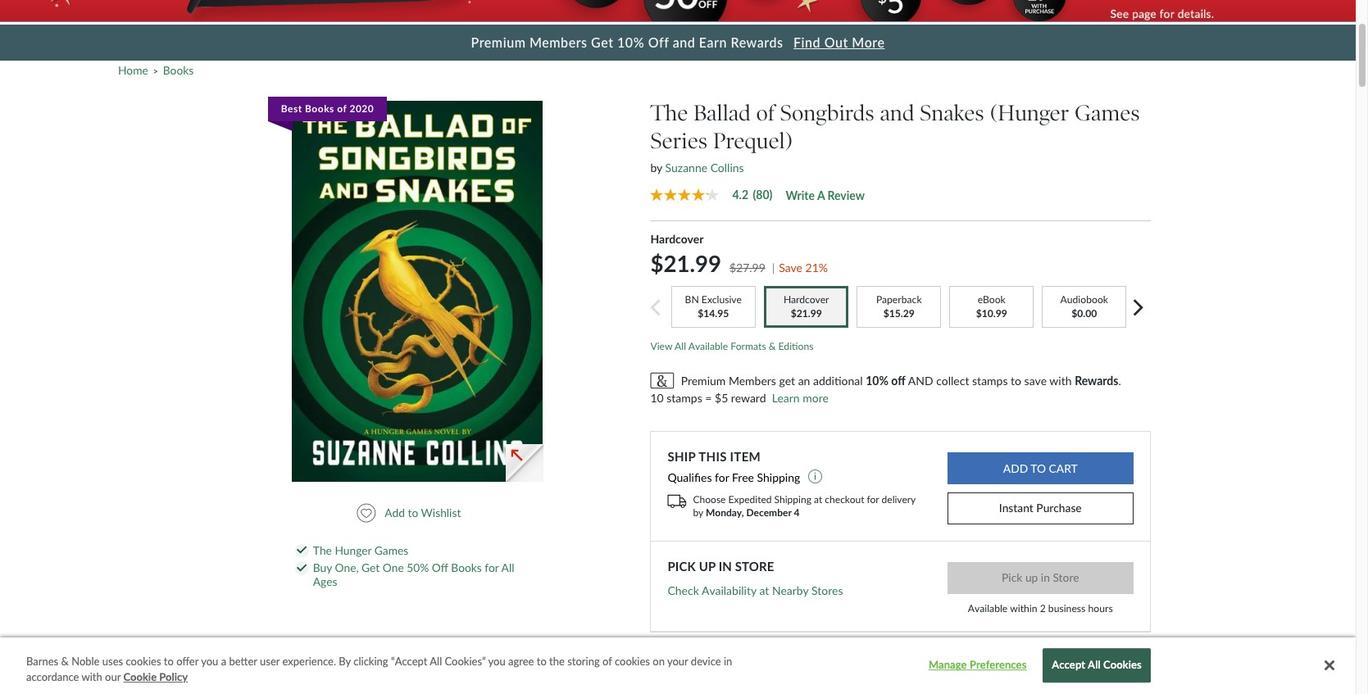 Task type: vqa. For each thing, say whether or not it's contained in the screenshot.
2021 Barnes & Noble Children's & YA Book Awards
no



Task type: locate. For each thing, give the bounding box(es) containing it.
for inside choose expedited shipping at checkout for delivery by
[[867, 493, 880, 506]]

0 horizontal spatial and
[[673, 34, 696, 50]]

1 vertical spatial rewards
[[1075, 374, 1119, 388]]

off right 50%
[[432, 561, 448, 575]]

& up "accordance"
[[61, 655, 69, 668]]

1 vertical spatial 10%
[[866, 374, 889, 388]]

0 vertical spatial available
[[689, 340, 728, 352]]

with right save
[[1050, 374, 1072, 388]]

add to wishlist
[[385, 506, 461, 520]]

premium inside premium members get an additional 10% off and collect stamps to save with rewards . 10 stamps = $5 reward learn more
[[681, 374, 726, 388]]

0 vertical spatial for
[[715, 471, 729, 485]]

for right 50%
[[485, 561, 499, 575]]

1 vertical spatial get
[[362, 561, 380, 575]]

0 vertical spatial and
[[673, 34, 696, 50]]

stamps left =
[[667, 391, 703, 405]]

(hunger
[[990, 100, 1070, 126]]

(80)
[[753, 187, 773, 201]]

you
[[201, 655, 218, 668], [488, 655, 506, 668]]

privacy alert dialog
[[0, 638, 1356, 695]]

2 horizontal spatial of
[[757, 100, 775, 126]]

cookies
[[126, 655, 161, 668], [615, 655, 650, 668]]

collins
[[711, 161, 744, 175]]

the inside the ballad of songbirds and snakes (hunger games series prequel) by suzanne collins
[[651, 100, 688, 126]]

stamps right the collect
[[973, 374, 1008, 388]]

1 vertical spatial books
[[305, 103, 334, 115]]

0 horizontal spatial stamps
[[667, 391, 703, 405]]

shipping up 4 at the bottom right
[[775, 493, 812, 506]]

members
[[530, 34, 588, 50], [729, 374, 777, 388]]

"accept
[[391, 655, 428, 668]]

0 vertical spatial shipping
[[757, 471, 801, 485]]

additional
[[814, 374, 863, 388]]

find
[[794, 34, 821, 50]]

0 vertical spatial the
[[651, 100, 688, 126]]

cookies left on
[[615, 655, 650, 668]]

shipping right free
[[757, 471, 801, 485]]

agree
[[509, 655, 534, 668]]

0 horizontal spatial for
[[485, 561, 499, 575]]

1 horizontal spatial of
[[603, 655, 612, 668]]

1 horizontal spatial by
[[693, 507, 704, 519]]

check image left buy
[[297, 565, 307, 573]]

1 vertical spatial shipping
[[775, 493, 812, 506]]

of
[[757, 100, 775, 126], [337, 103, 347, 115], [603, 655, 612, 668]]

0 horizontal spatial &
[[61, 655, 69, 668]]

1 vertical spatial available
[[968, 603, 1008, 615]]

within
[[1010, 603, 1038, 615]]

in
[[719, 559, 732, 574]]

a
[[818, 188, 825, 202], [221, 655, 226, 668]]

get down the hunger games 'link'
[[362, 561, 380, 575]]

home link
[[118, 63, 148, 77]]

0 horizontal spatial books
[[163, 63, 194, 77]]

1 horizontal spatial members
[[729, 374, 777, 388]]

off down cyber week deals! shop now image
[[648, 34, 669, 50]]

to
[[1011, 374, 1022, 388], [408, 506, 418, 520], [164, 655, 174, 668], [537, 655, 547, 668]]

pick up in store
[[668, 559, 775, 574]]

1 horizontal spatial &
[[769, 340, 776, 352]]

get inside buy one, get one 50% off books for all ages
[[362, 561, 380, 575]]

to left save
[[1011, 374, 1022, 388]]

members inside premium members get an additional 10% off and collect stamps to save with rewards . 10 stamps = $5 reward learn more
[[729, 374, 777, 388]]

accept all cookies button
[[1043, 649, 1151, 683]]

.
[[1119, 374, 1122, 388]]

available left within
[[968, 603, 1008, 615]]

you left agree
[[488, 655, 506, 668]]

0 horizontal spatial members
[[530, 34, 588, 50]]

check image for the
[[297, 547, 307, 555]]

0 horizontal spatial a
[[221, 655, 226, 668]]

1 horizontal spatial with
[[1050, 374, 1072, 388]]

at down store on the bottom of the page
[[760, 584, 770, 597]]

and inside the ballad of songbirds and snakes (hunger games series prequel) by suzanne collins
[[880, 100, 915, 126]]

excerpt image
[[506, 445, 544, 483]]

0 horizontal spatial games
[[375, 543, 409, 557]]

monday, december 4
[[706, 507, 800, 519]]

get down cyber week deals! shop now image
[[591, 34, 614, 50]]

0 vertical spatial books
[[163, 63, 194, 77]]

4.2
[[733, 187, 749, 201]]

by left suzanne
[[651, 161, 663, 175]]

0 vertical spatial a
[[818, 188, 825, 202]]

wishlist
[[421, 506, 461, 520]]

1 horizontal spatial and
[[880, 100, 915, 126]]

the up series
[[651, 100, 688, 126]]

1 vertical spatial members
[[729, 374, 777, 388]]

off inside buy one, get one 50% off books for all ages
[[432, 561, 448, 575]]

your
[[668, 655, 689, 668]]

purchase
[[1037, 501, 1082, 515]]

2 check image from the top
[[297, 565, 307, 573]]

books right best
[[305, 103, 334, 115]]

the inside the hunger games 'link'
[[313, 543, 332, 557]]

0 vertical spatial get
[[591, 34, 614, 50]]

1 vertical spatial for
[[867, 493, 880, 506]]

0 vertical spatial &
[[769, 340, 776, 352]]

2 vertical spatial for
[[485, 561, 499, 575]]

1 horizontal spatial get
[[591, 34, 614, 50]]

0 vertical spatial premium
[[471, 34, 526, 50]]

the for ballad
[[651, 100, 688, 126]]

the up buy
[[313, 543, 332, 557]]

members for get
[[530, 34, 588, 50]]

audiobook $0.00
[[1060, 293, 1108, 320]]

best books of 2020
[[281, 103, 374, 115]]

shipping inside ship this item qualifies for free shipping
[[757, 471, 801, 485]]

for left delivery
[[867, 493, 880, 506]]

1 horizontal spatial the
[[651, 100, 688, 126]]

for left free
[[715, 471, 729, 485]]

0 vertical spatial stamps
[[973, 374, 1008, 388]]

1 horizontal spatial books
[[305, 103, 334, 115]]

1 vertical spatial games
[[375, 543, 409, 557]]

&
[[769, 340, 776, 352], [61, 655, 69, 668]]

games up one
[[375, 543, 409, 557]]

add to wishlist link
[[357, 504, 469, 523]]

experience.
[[283, 655, 336, 668]]

1 vertical spatial by
[[693, 507, 704, 519]]

with inside the barnes & noble uses cookies to offer you a better user experience. by clicking "accept all cookies" you agree to the storing of cookies on your device in accordance with our
[[82, 671, 102, 684]]

0 horizontal spatial available
[[689, 340, 728, 352]]

$0.00
[[1072, 307, 1097, 320]]

cookie
[[123, 671, 157, 684]]

save 21%
[[779, 260, 828, 274]]

and left snakes
[[880, 100, 915, 126]]

0 vertical spatial by
[[651, 161, 663, 175]]

1 horizontal spatial cookies
[[615, 655, 650, 668]]

for inside buy one, get one 50% off books for all ages
[[485, 561, 499, 575]]

get
[[591, 34, 614, 50], [362, 561, 380, 575]]

of for 2020
[[337, 103, 347, 115]]

and left the earn
[[673, 34, 696, 50]]

a left 'better'
[[221, 655, 226, 668]]

0 horizontal spatial of
[[337, 103, 347, 115]]

store
[[735, 559, 775, 574]]

to up policy
[[164, 655, 174, 668]]

ebook $10.99
[[976, 293, 1007, 320]]

2 horizontal spatial for
[[867, 493, 880, 506]]

1 check image from the top
[[297, 547, 307, 555]]

2 vertical spatial books
[[451, 561, 482, 575]]

to right add
[[408, 506, 418, 520]]

10% down cyber week deals! shop now image
[[618, 34, 645, 50]]

check image
[[297, 547, 307, 555], [297, 565, 307, 573]]

1 horizontal spatial you
[[488, 655, 506, 668]]

paperback
[[876, 293, 922, 306]]

exclusive
[[702, 293, 742, 306]]

0 horizontal spatial premium
[[471, 34, 526, 50]]

by
[[651, 161, 663, 175], [693, 507, 704, 519]]

1 vertical spatial and
[[880, 100, 915, 126]]

by down 'choose'
[[693, 507, 704, 519]]

0 horizontal spatial off
[[432, 561, 448, 575]]

get
[[780, 374, 796, 388]]

1 vertical spatial off
[[432, 561, 448, 575]]

0 vertical spatial games
[[1075, 100, 1141, 126]]

books right home
[[163, 63, 194, 77]]

available down $14.95
[[689, 340, 728, 352]]

rewards right the earn
[[731, 34, 784, 50]]

1 cookies from the left
[[126, 655, 161, 668]]

by inside choose expedited shipping at checkout for delivery by
[[693, 507, 704, 519]]

1 horizontal spatial games
[[1075, 100, 1141, 126]]

write a review button
[[786, 188, 865, 202]]

of right storing
[[603, 655, 612, 668]]

1 horizontal spatial at
[[814, 493, 823, 506]]

uses
[[102, 655, 123, 668]]

0 horizontal spatial cookies
[[126, 655, 161, 668]]

0 horizontal spatial get
[[362, 561, 380, 575]]

0 vertical spatial check image
[[297, 547, 307, 555]]

storing
[[568, 655, 600, 668]]

1 vertical spatial a
[[221, 655, 226, 668]]

2020
[[349, 103, 374, 115]]

manage preferences
[[929, 659, 1027, 672]]

accept
[[1052, 659, 1086, 672]]

paperback $15.29
[[876, 293, 922, 320]]

10% inside premium members get an additional 10% off and collect stamps to save with rewards . 10 stamps = $5 reward learn more
[[866, 374, 889, 388]]

and
[[673, 34, 696, 50], [880, 100, 915, 126]]

rewards
[[731, 34, 784, 50], [1075, 374, 1119, 388]]

check image left hunger
[[297, 547, 307, 555]]

instant
[[1000, 501, 1034, 515]]

rewards right save
[[1075, 374, 1119, 388]]

0 horizontal spatial the
[[313, 543, 332, 557]]

0 horizontal spatial by
[[651, 161, 663, 175]]

0 vertical spatial off
[[648, 34, 669, 50]]

1 vertical spatial premium
[[681, 374, 726, 388]]

of up prequel)
[[757, 100, 775, 126]]

0 vertical spatial 10%
[[618, 34, 645, 50]]

1 vertical spatial &
[[61, 655, 69, 668]]

cookies up cookie
[[126, 655, 161, 668]]

1 vertical spatial the
[[313, 543, 332, 557]]

1 horizontal spatial available
[[968, 603, 1008, 615]]

choose
[[693, 493, 726, 506]]

0 vertical spatial with
[[1050, 374, 1072, 388]]

cookie policy link
[[123, 670, 188, 686]]

suzanne
[[666, 161, 708, 175]]

of left 2020
[[337, 103, 347, 115]]

1 horizontal spatial premium
[[681, 374, 726, 388]]

of inside the ballad of songbirds and snakes (hunger games series prequel) by suzanne collins
[[757, 100, 775, 126]]

books right 50%
[[451, 561, 482, 575]]

1 vertical spatial with
[[82, 671, 102, 684]]

0 horizontal spatial rewards
[[731, 34, 784, 50]]

for
[[715, 471, 729, 485], [867, 493, 880, 506], [485, 561, 499, 575]]

shipping
[[757, 471, 801, 485], [775, 493, 812, 506]]

1 horizontal spatial a
[[818, 188, 825, 202]]

=
[[706, 391, 712, 405]]

1 horizontal spatial rewards
[[1075, 374, 1119, 388]]

games right (hunger on the top of page
[[1075, 100, 1141, 126]]

1 horizontal spatial 10%
[[866, 374, 889, 388]]

1 horizontal spatial off
[[648, 34, 669, 50]]

10% left off
[[866, 374, 889, 388]]

the
[[651, 100, 688, 126], [313, 543, 332, 557]]

1 vertical spatial check image
[[297, 565, 307, 573]]

manage preferences button
[[927, 650, 1029, 683]]

you right offer at bottom left
[[201, 655, 218, 668]]

the for hunger
[[313, 543, 332, 557]]

2 horizontal spatial books
[[451, 561, 482, 575]]

0 horizontal spatial with
[[82, 671, 102, 684]]

1 vertical spatial stamps
[[667, 391, 703, 405]]

1 horizontal spatial for
[[715, 471, 729, 485]]

available
[[689, 340, 728, 352], [968, 603, 1008, 615]]

by
[[339, 655, 351, 668]]

with down noble
[[82, 671, 102, 684]]

1 vertical spatial at
[[760, 584, 770, 597]]

0 vertical spatial members
[[530, 34, 588, 50]]

editions
[[779, 340, 814, 352]]

a inside the barnes & noble uses cookies to offer you a better user experience. by clicking "accept all cookies" you agree to the storing of cookies on your device in accordance with our
[[221, 655, 226, 668]]

4
[[794, 507, 800, 519]]

device
[[691, 655, 721, 668]]

0 vertical spatial at
[[814, 493, 823, 506]]

check availability at nearby stores link
[[668, 584, 843, 598]]

buy
[[313, 561, 332, 575]]

& left editions
[[769, 340, 776, 352]]

0 horizontal spatial at
[[760, 584, 770, 597]]

games
[[1075, 100, 1141, 126], [375, 543, 409, 557]]

to left the the
[[537, 655, 547, 668]]

at inside choose expedited shipping at checkout for delivery by
[[814, 493, 823, 506]]

None submit
[[948, 453, 1134, 485], [948, 563, 1134, 595], [948, 453, 1134, 485], [948, 563, 1134, 595]]

business hours
[[1049, 603, 1113, 615]]

off
[[892, 374, 906, 388]]

all
[[675, 340, 686, 352], [502, 561, 515, 575], [430, 655, 442, 668], [1088, 659, 1101, 672]]

at
[[814, 493, 823, 506], [760, 584, 770, 597]]

1 you from the left
[[201, 655, 218, 668]]

accept all cookies
[[1052, 659, 1142, 672]]

a right write
[[818, 188, 825, 202]]

0 horizontal spatial you
[[201, 655, 218, 668]]

at left checkout
[[814, 493, 823, 506]]

with inside premium members get an additional 10% off and collect stamps to save with rewards . 10 stamps = $5 reward learn more
[[1050, 374, 1072, 388]]



Task type: describe. For each thing, give the bounding box(es) containing it.
delivery
[[882, 493, 916, 506]]

more
[[852, 34, 885, 50]]

the ballad of songbirds and snakes (hunger games series prequel) by suzanne collins
[[651, 100, 1141, 175]]

hunger
[[335, 543, 372, 557]]

save
[[1025, 374, 1047, 388]]

series
[[651, 128, 708, 154]]

& inside the barnes & noble uses cookies to offer you a better user experience. by clicking "accept all cookies" you agree to the storing of cookies on your device in accordance with our
[[61, 655, 69, 668]]

books inside buy one, get one 50% off books for all ages
[[451, 561, 482, 575]]

games inside the ballad of songbirds and snakes (hunger games series prequel) by suzanne collins
[[1075, 100, 1141, 126]]

snakes
[[920, 100, 985, 126]]

members for get
[[729, 374, 777, 388]]

learn
[[772, 391, 800, 405]]

prequel)
[[713, 128, 793, 154]]

$27.99
[[730, 260, 766, 274]]

check
[[668, 584, 699, 597]]

suzanne collins link
[[666, 161, 744, 175]]

checkout
[[825, 493, 865, 506]]

premium for premium members get an additional 10% off and collect stamps to save with rewards . 10 stamps = $5 reward learn more
[[681, 374, 726, 388]]

to inside premium members get an additional 10% off and collect stamps to save with rewards . 10 stamps = $5 reward learn more
[[1011, 374, 1022, 388]]

check availability at nearby stores
[[668, 584, 843, 597]]

this
[[699, 450, 727, 464]]

2 cookies from the left
[[615, 655, 650, 668]]

one
[[383, 561, 404, 575]]

reward
[[731, 391, 766, 405]]

at inside check availability at nearby stores link
[[760, 584, 770, 597]]

$21.99 $27.99
[[651, 250, 766, 277]]

accordance
[[26, 671, 79, 684]]

books link
[[163, 63, 194, 77]]

manage
[[929, 659, 967, 672]]

the ballad of songbirds and snakes (hunger games series prequel) image
[[292, 101, 543, 482]]

our
[[105, 671, 121, 684]]

hardcover
[[651, 232, 704, 246]]

$21.99
[[651, 250, 722, 277]]

an
[[798, 374, 811, 388]]

$5
[[715, 391, 729, 405]]

2 you from the left
[[488, 655, 506, 668]]

ages
[[313, 575, 337, 589]]

bn exclusive $14.95
[[685, 293, 742, 320]]

for inside ship this item qualifies for free shipping
[[715, 471, 729, 485]]

home
[[118, 63, 148, 77]]

available within 2 business hours
[[968, 603, 1113, 615]]

write
[[786, 188, 815, 202]]

games inside 'link'
[[375, 543, 409, 557]]

view
[[651, 340, 673, 352]]

ship
[[668, 450, 696, 464]]

all inside the barnes & noble uses cookies to offer you a better user experience. by clicking "accept all cookies" you agree to the storing of cookies on your device in accordance with our
[[430, 655, 442, 668]]

barnes & noble uses cookies to offer you a better user experience. by clicking "accept all cookies" you agree to the storing of cookies on your device in accordance with our
[[26, 655, 733, 684]]

check image for buy
[[297, 565, 307, 573]]

pick
[[668, 559, 696, 574]]

0 vertical spatial rewards
[[731, 34, 784, 50]]

expedited
[[729, 493, 772, 506]]

ballad
[[694, 100, 751, 126]]

out
[[825, 34, 849, 50]]

premium members get an additional 10% off and collect stamps to save with rewards . 10 stamps = $5 reward learn more
[[651, 374, 1122, 405]]

the hunger games link
[[313, 543, 409, 558]]

songbirds
[[781, 100, 875, 126]]

the hunger games
[[313, 543, 409, 557]]

formats
[[731, 340, 767, 352]]

choose expedited shipping at checkout for delivery by
[[693, 493, 916, 519]]

in
[[724, 655, 733, 668]]

rewards inside premium members get an additional 10% off and collect stamps to save with rewards . 10 stamps = $5 reward learn more
[[1075, 374, 1119, 388]]

of for songbirds
[[757, 100, 775, 126]]

ship this item qualifies for free shipping
[[668, 450, 804, 485]]

availability
[[702, 584, 757, 597]]

cyber week deals! shop now image
[[0, 0, 1356, 21]]

preferences
[[970, 659, 1027, 672]]

4.2 (80)
[[733, 187, 773, 201]]

the
[[550, 655, 565, 668]]

get for members
[[591, 34, 614, 50]]

review
[[828, 188, 865, 202]]

1 horizontal spatial stamps
[[973, 374, 1008, 388]]

barnes
[[26, 655, 58, 668]]

more
[[803, 391, 829, 405]]

qualifies
[[668, 471, 712, 485]]

and
[[909, 374, 934, 388]]

best
[[281, 103, 302, 115]]

one,
[[335, 561, 359, 575]]

premium for premium members get 10% off and earn rewards find out more
[[471, 34, 526, 50]]

nearby stores
[[773, 584, 843, 597]]

all inside buy one, get one 50% off books for all ages
[[502, 561, 515, 575]]

earn
[[699, 34, 727, 50]]

clicking
[[354, 655, 388, 668]]

policy
[[159, 671, 188, 684]]

cookies
[[1104, 659, 1142, 672]]

all inside button
[[1088, 659, 1101, 672]]

cookie policy
[[123, 671, 188, 684]]

0 horizontal spatial 10%
[[618, 34, 645, 50]]

of inside the barnes & noble uses cookies to offer you a better user experience. by clicking "accept all cookies" you agree to the storing of cookies on your device in accordance with our
[[603, 655, 612, 668]]

shipping inside choose expedited shipping at checkout for delivery by
[[775, 493, 812, 506]]

up
[[699, 559, 716, 574]]

monday,
[[706, 507, 744, 519]]

view all available formats & editions link
[[651, 340, 814, 352]]

ebook
[[978, 293, 1006, 306]]

get for one,
[[362, 561, 380, 575]]

10
[[651, 391, 664, 405]]

by inside the ballad of songbirds and snakes (hunger games series prequel) by suzanne collins
[[651, 161, 663, 175]]

premium members get 10% off and earn rewards find out more
[[471, 34, 885, 50]]



